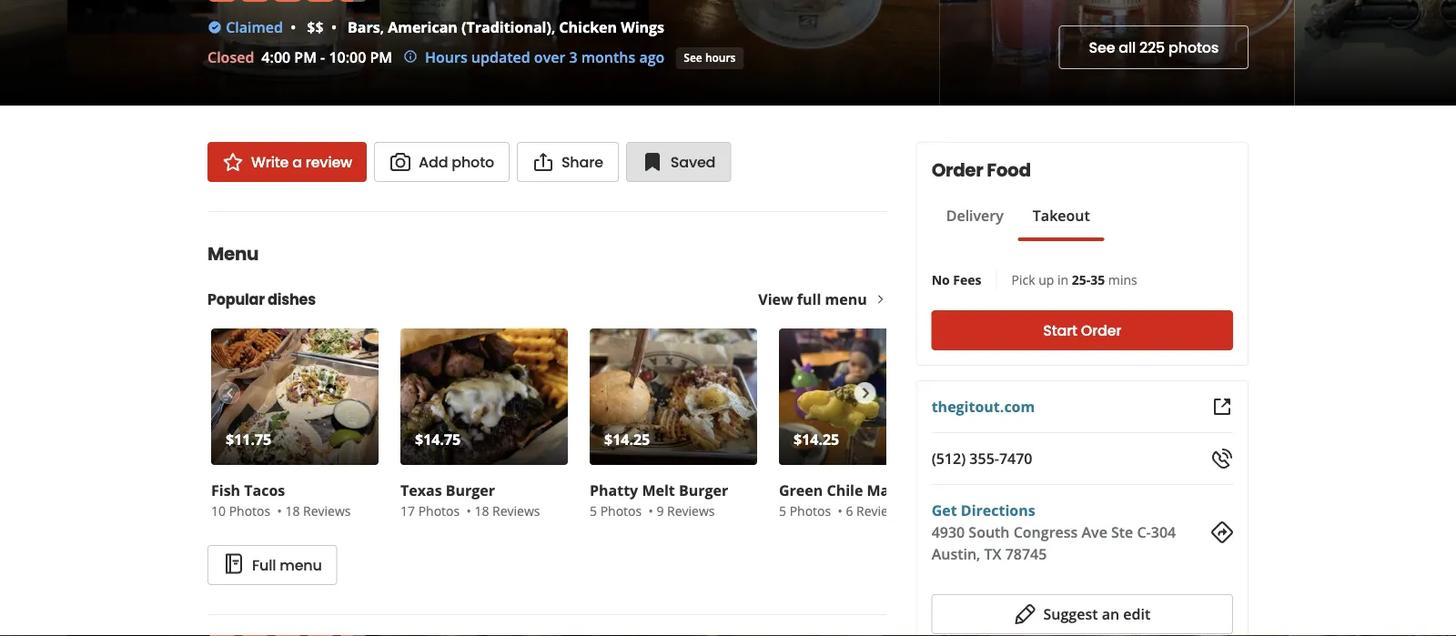 Task type: vqa. For each thing, say whether or not it's contained in the screenshot.
the up
yes



Task type: locate. For each thing, give the bounding box(es) containing it.
chicken
[[559, 17, 617, 37]]

0 horizontal spatial ,
[[380, 17, 384, 37]]

photos inside texas burger 17 photos
[[418, 502, 460, 519]]

18 for tacos
[[285, 502, 300, 519]]

7470
[[999, 449, 1032, 468]]

photos down the texas
[[418, 502, 460, 519]]

photos inside green chile mac and cheese bowl 5 photos
[[790, 502, 831, 519]]

1 18 from the left
[[285, 502, 300, 519]]

write
[[251, 152, 289, 172]]

add photo
[[419, 152, 494, 172]]

bowl
[[988, 481, 1023, 500]]

tab list
[[932, 205, 1105, 241]]

1 horizontal spatial order
[[1081, 320, 1122, 341]]

18 reviews for tacos
[[285, 502, 351, 519]]

menu left 14 chevron right outline icon
[[825, 289, 867, 309]]

9 reviews
[[656, 502, 715, 519]]

see for see hours
[[684, 50, 702, 65]]

green chile mac and cheese bowl image
[[779, 329, 946, 465]]

months
[[581, 47, 635, 67]]

edit
[[1123, 604, 1150, 624]]

burger right the texas
[[446, 481, 495, 500]]

2 photos from the left
[[418, 502, 460, 519]]

view
[[758, 289, 793, 309]]

2 18 from the left
[[474, 502, 489, 519]]

24 directions v2 image
[[1211, 521, 1233, 543]]

1 $14.25 from the left
[[604, 430, 650, 449]]

photos inside phatty melt burger 5 photos
[[600, 502, 642, 519]]

1 horizontal spatial see
[[1089, 37, 1115, 58]]

american (traditional) link
[[388, 17, 551, 37]]

,
[[380, 17, 384, 37], [551, 17, 555, 37]]

fish tacos image
[[211, 329, 379, 465]]

2 , from the left
[[551, 17, 555, 37]]

menu right 'full'
[[280, 555, 322, 575]]

2 18 reviews from the left
[[474, 502, 540, 519]]

view full menu link
[[758, 289, 887, 309]]

and
[[901, 481, 928, 500]]

4.3 star rating image
[[207, 0, 368, 2]]

burger inside texas burger 17 photos
[[446, 481, 495, 500]]

2 photo of the git out - austin, tx, us. image from the left
[[68, 0, 649, 106]]

18 right fish tacos 10 photos
[[285, 502, 300, 519]]

mac
[[867, 481, 897, 500]]

cheese
[[932, 481, 984, 500]]

$14.25 for phatty
[[604, 430, 650, 449]]

pm
[[294, 47, 317, 67], [370, 47, 392, 67]]

14 chevron right outline image
[[874, 293, 887, 306]]

menu
[[825, 289, 867, 309], [280, 555, 322, 575]]

write a review
[[251, 152, 352, 172]]

, left "american"
[[380, 17, 384, 37]]

popular
[[207, 289, 265, 309]]

see
[[1089, 37, 1115, 58], [684, 50, 702, 65]]

texas burger image
[[400, 329, 568, 465]]

$14.25 up phatty
[[604, 430, 650, 449]]

2 reviews from the left
[[492, 502, 540, 519]]

$14.25
[[604, 430, 650, 449], [794, 430, 839, 449]]

1 vertical spatial menu
[[280, 555, 322, 575]]

2 burger from the left
[[679, 481, 728, 500]]

photo of the git out - austin, tx, us. samantha hooked me up with this avocado jalapeño mezcal margarita. image
[[649, 0, 940, 106]]

1 horizontal spatial menu
[[825, 289, 867, 309]]

0 vertical spatial order
[[932, 157, 983, 183]]

1 reviews from the left
[[303, 502, 351, 519]]

1 5 from the left
[[590, 502, 597, 519]]

0 horizontal spatial pm
[[294, 47, 317, 67]]

1 horizontal spatial 18 reviews
[[474, 502, 540, 519]]

texas burger 17 photos
[[400, 481, 495, 519]]

takeout
[[1033, 206, 1090, 225]]

food
[[987, 157, 1031, 183]]

0 horizontal spatial $14.25
[[604, 430, 650, 449]]

16 claim filled v2 image
[[207, 20, 222, 35]]

18
[[285, 502, 300, 519], [474, 502, 489, 519]]

an
[[1102, 604, 1119, 624]]

menu
[[207, 241, 258, 267]]

1 horizontal spatial burger
[[679, 481, 728, 500]]

hours
[[425, 47, 467, 67]]

3 reviews from the left
[[667, 502, 715, 519]]

$$
[[307, 17, 324, 37]]

10:00
[[329, 47, 366, 67]]

reviews
[[303, 502, 351, 519], [492, 502, 540, 519], [667, 502, 715, 519], [856, 502, 904, 519]]

225
[[1139, 37, 1165, 58]]

(512)
[[932, 449, 966, 468]]

order right "start"
[[1081, 320, 1122, 341]]

photo of the git out - austin, tx, us. come in and git your tito's on!! image
[[940, 0, 1295, 106]]

chicken wings link
[[559, 17, 664, 37]]

5 down phatty
[[590, 502, 597, 519]]

2 $14.25 from the left
[[794, 430, 839, 449]]

0 horizontal spatial 18
[[285, 502, 300, 519]]

1 , from the left
[[380, 17, 384, 37]]

18 reviews
[[285, 502, 351, 519], [474, 502, 540, 519]]

1 horizontal spatial 5
[[779, 502, 786, 519]]

4 reviews from the left
[[856, 502, 904, 519]]

claimed
[[226, 17, 283, 37]]

0 horizontal spatial menu
[[280, 555, 322, 575]]

photo of the git out - austin, tx, us. image
[[0, 0, 68, 106], [68, 0, 649, 106], [1295, 0, 1456, 106]]

$14.25 up the green
[[794, 430, 839, 449]]

pick
[[1012, 271, 1035, 288]]

1 horizontal spatial $14.25
[[794, 430, 839, 449]]

0 horizontal spatial 5
[[590, 502, 597, 519]]

burger up 9 reviews
[[679, 481, 728, 500]]

view full menu
[[758, 289, 867, 309]]

1 18 reviews from the left
[[285, 502, 351, 519]]

3 photos from the left
[[600, 502, 642, 519]]

0 horizontal spatial see
[[684, 50, 702, 65]]

thegitout.com link
[[932, 397, 1035, 416]]

see for see all 225 photos
[[1089, 37, 1115, 58]]

5 inside green chile mac and cheese bowl 5 photos
[[779, 502, 786, 519]]

bars , american (traditional) , chicken wings
[[348, 17, 664, 37]]

24 camera v2 image
[[390, 151, 411, 173]]

congress
[[1013, 522, 1078, 542]]

start order button
[[932, 310, 1233, 350]]

austin,
[[932, 544, 980, 564]]

see left hours
[[684, 50, 702, 65]]

photos down the green
[[790, 502, 831, 519]]

popular dishes
[[207, 289, 316, 309]]

5 down the green
[[779, 502, 786, 519]]

1 horizontal spatial ,
[[551, 17, 555, 37]]

wings
[[621, 17, 664, 37]]

18 reviews for burger
[[474, 502, 540, 519]]

closed
[[207, 47, 254, 67]]

pick up in 25-35 mins
[[1012, 271, 1137, 288]]

write a review link
[[207, 142, 367, 182]]

1 vertical spatial order
[[1081, 320, 1122, 341]]

-
[[320, 47, 325, 67]]

reviews for melt
[[667, 502, 715, 519]]

tacos
[[244, 481, 285, 500]]

phatty melt burger image
[[590, 329, 757, 465]]

1 photos from the left
[[229, 502, 270, 519]]

phatty melt burger 5 photos
[[590, 481, 728, 519]]

0 horizontal spatial 18 reviews
[[285, 502, 351, 519]]

over
[[534, 47, 565, 67]]

pm left - on the top of the page
[[294, 47, 317, 67]]

full
[[797, 289, 821, 309]]

order food
[[932, 157, 1031, 183]]

photos down tacos
[[229, 502, 270, 519]]

2 pm from the left
[[370, 47, 392, 67]]

get directions 4930 south congress ave ste c-304 austin, tx 78745
[[932, 501, 1176, 564]]

location & hours element
[[207, 614, 887, 636]]

info alert
[[403, 46, 665, 68]]

takeout tab panel
[[932, 241, 1105, 248]]

see left the all
[[1089, 37, 1115, 58]]

share button
[[517, 142, 619, 182]]

1 horizontal spatial 18
[[474, 502, 489, 519]]

review
[[306, 152, 352, 172]]

order up delivery
[[932, 157, 983, 183]]

1 burger from the left
[[446, 481, 495, 500]]

pm left 16 info v2 image at the top left of the page
[[370, 47, 392, 67]]

, up over
[[551, 17, 555, 37]]

4 photos from the left
[[790, 502, 831, 519]]

1 horizontal spatial pm
[[370, 47, 392, 67]]

2 5 from the left
[[779, 502, 786, 519]]

phatty
[[590, 481, 638, 500]]

photo
[[452, 152, 494, 172]]

burger inside phatty melt burger 5 photos
[[679, 481, 728, 500]]

photos down phatty
[[600, 502, 642, 519]]

18 right 17
[[474, 502, 489, 519]]

0 horizontal spatial burger
[[446, 481, 495, 500]]

updated
[[471, 47, 530, 67]]

6 reviews
[[846, 502, 904, 519]]

up
[[1039, 271, 1054, 288]]

order
[[932, 157, 983, 183], [1081, 320, 1122, 341]]

tab list containing delivery
[[932, 205, 1105, 241]]



Task type: describe. For each thing, give the bounding box(es) containing it.
add
[[419, 152, 448, 172]]

dishes
[[268, 289, 316, 309]]

start order
[[1043, 320, 1122, 341]]

no fees
[[932, 271, 982, 288]]

start
[[1043, 320, 1077, 341]]

24 external link v2 image
[[1211, 396, 1233, 418]]

3 photo of the git out - austin, tx, us. image from the left
[[1295, 0, 1456, 106]]

photos
[[1169, 37, 1219, 58]]

mins
[[1108, 271, 1137, 288]]

share
[[561, 152, 603, 172]]

35
[[1090, 271, 1105, 288]]

american
[[388, 17, 458, 37]]

in
[[1057, 271, 1068, 288]]

16 info v2 image
[[403, 49, 418, 64]]

full menu
[[252, 555, 322, 575]]

see hours link
[[676, 47, 744, 69]]

menu element
[[178, 211, 1023, 585]]

tx
[[984, 544, 1002, 564]]

south
[[969, 522, 1010, 542]]

hours
[[705, 50, 736, 65]]

reviews for chile
[[856, 502, 904, 519]]

(512) 355-7470
[[932, 449, 1032, 468]]

ave
[[1082, 522, 1107, 542]]

1 pm from the left
[[294, 47, 317, 67]]

photos inside fish tacos 10 photos
[[229, 502, 270, 519]]

24 share v2 image
[[532, 151, 554, 173]]

texas
[[400, 481, 442, 500]]

6
[[846, 502, 853, 519]]

25-
[[1072, 271, 1090, 288]]

green
[[779, 481, 823, 500]]

reviews for burger
[[492, 502, 540, 519]]

melt
[[642, 481, 675, 500]]

fish
[[211, 481, 240, 500]]

24 pencil v2 image
[[1014, 603, 1036, 625]]

ste
[[1111, 522, 1133, 542]]

saved button
[[626, 142, 731, 182]]

see all 225 photos
[[1089, 37, 1219, 58]]

saved
[[671, 152, 716, 172]]

hours updated over 3 months ago
[[425, 47, 665, 67]]

no
[[932, 271, 950, 288]]

5 inside phatty melt burger 5 photos
[[590, 502, 597, 519]]

suggest an edit
[[1043, 604, 1150, 624]]

24 save v2 image
[[641, 151, 663, 173]]

green chile mac and cheese bowl 5 photos
[[779, 481, 1023, 519]]

see hours
[[684, 50, 736, 65]]

get directions link
[[932, 501, 1035, 520]]

next image
[[855, 382, 875, 404]]

bars
[[348, 17, 380, 37]]

order inside button
[[1081, 320, 1122, 341]]

fish tacos 10 photos
[[211, 481, 285, 519]]

4:00
[[262, 47, 290, 67]]

10
[[211, 502, 226, 519]]

24 star v2 image
[[222, 151, 244, 173]]

menu inside "full menu" link
[[280, 555, 322, 575]]

previous image
[[219, 382, 239, 404]]

$11.75
[[226, 430, 271, 449]]

0 horizontal spatial order
[[932, 157, 983, 183]]

thegitout.com
[[932, 397, 1035, 416]]

0 vertical spatial menu
[[825, 289, 867, 309]]

see all 225 photos link
[[1059, 25, 1249, 69]]

304
[[1151, 522, 1176, 542]]

9
[[656, 502, 664, 519]]

chile
[[827, 481, 863, 500]]

fees
[[953, 271, 982, 288]]

reviews for tacos
[[303, 502, 351, 519]]

full
[[252, 555, 276, 575]]

c-
[[1137, 522, 1151, 542]]

17
[[400, 502, 415, 519]]

ago
[[639, 47, 665, 67]]

$14.25 for green
[[794, 430, 839, 449]]

355-
[[970, 449, 999, 468]]

full menu link
[[207, 545, 337, 585]]

18 for burger
[[474, 502, 489, 519]]

directions
[[961, 501, 1035, 520]]

(traditional)
[[461, 17, 551, 37]]

suggest an edit button
[[932, 594, 1233, 634]]

24 phone v2 image
[[1211, 448, 1233, 470]]

1 photo of the git out - austin, tx, us. image from the left
[[0, 0, 68, 106]]

bars link
[[348, 17, 380, 37]]

all
[[1119, 37, 1136, 58]]

get
[[932, 501, 957, 520]]

24 menu v2 image
[[223, 553, 245, 575]]

$14.75
[[415, 430, 461, 449]]

closed 4:00 pm - 10:00 pm
[[207, 47, 392, 67]]

delivery
[[946, 206, 1004, 225]]



